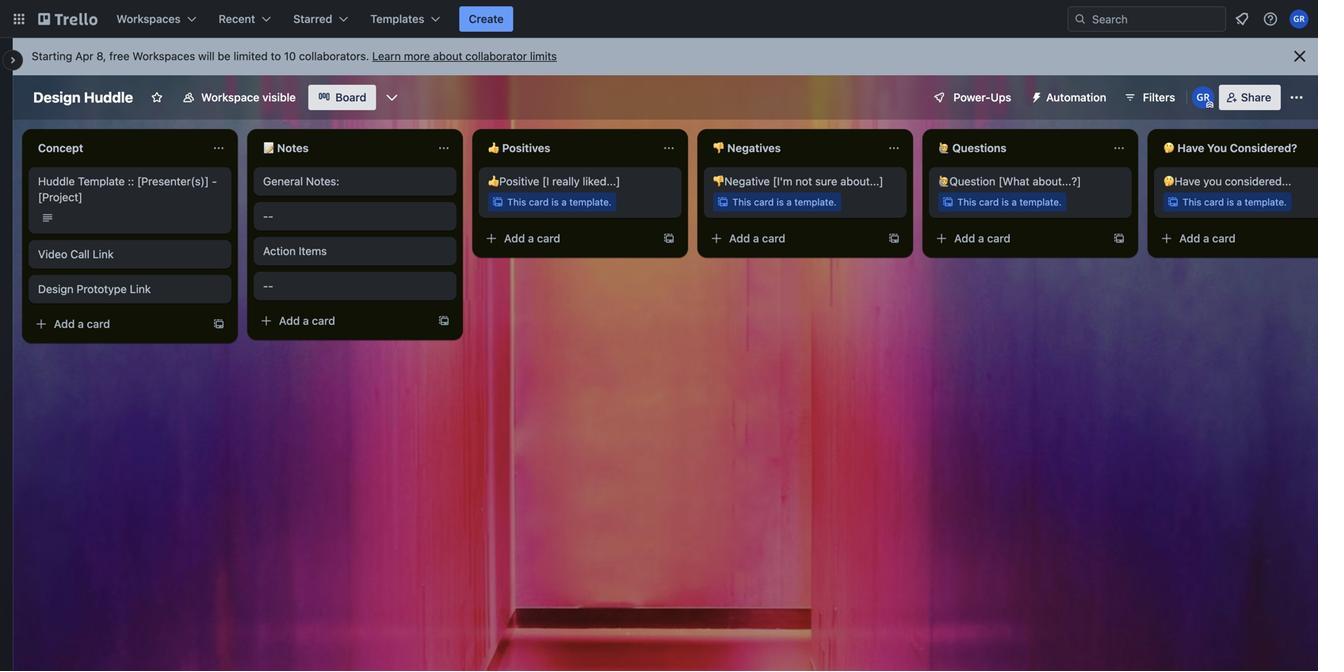 Task type: vqa. For each thing, say whether or not it's contained in the screenshot.
rightmost Writer
no



Task type: locate. For each thing, give the bounding box(es) containing it.
filters button
[[1119, 85, 1180, 110]]

👎negative [i'm not sure about...]
[[713, 175, 884, 188]]

add a card down 👎negative at the top right of page
[[729, 232, 786, 245]]

workspaces down workspaces "dropdown button"
[[133, 50, 195, 63]]

add a card down [i
[[504, 232, 560, 245]]

2 template. from the left
[[795, 197, 837, 208]]

0 vertical spatial huddle
[[84, 89, 133, 106]]

add a card button down 👎negative [i'm not sure about...] at the top right of the page
[[704, 226, 878, 251]]

notes
[[277, 141, 309, 155]]

template. down considered...
[[1245, 197, 1287, 208]]

1 -- from the top
[[263, 210, 273, 223]]

add down action items
[[279, 314, 300, 327]]

templates
[[370, 12, 424, 25]]

about
[[433, 50, 463, 63]]

this card is a template.
[[507, 197, 612, 208], [732, 197, 837, 208], [958, 197, 1062, 208], [1183, 197, 1287, 208]]

-- up the action on the top left
[[263, 210, 273, 223]]

🙋 Questions text field
[[929, 136, 1107, 161]]

-- for second '--' link from the bottom
[[263, 210, 273, 223]]

📝 Notes text field
[[254, 136, 431, 161]]

add a card for notes:
[[279, 314, 335, 327]]

this member is an admin of this board. image
[[1206, 101, 1213, 109]]

you
[[1204, 175, 1222, 188]]

workspaces up free
[[117, 12, 181, 25]]

add
[[504, 232, 525, 245], [729, 232, 750, 245], [954, 232, 975, 245], [1180, 232, 1200, 245], [279, 314, 300, 327], [54, 317, 75, 331]]

sm image
[[1024, 85, 1046, 107]]

design
[[33, 89, 81, 106], [38, 283, 74, 296]]

is
[[552, 197, 559, 208], [777, 197, 784, 208], [1002, 197, 1009, 208], [1227, 197, 1234, 208]]

huddle up "[project]"
[[38, 175, 75, 188]]

share button
[[1219, 85, 1281, 110]]

4 is from the left
[[1227, 197, 1234, 208]]

0 horizontal spatial create from template… image
[[438, 315, 450, 327]]

2 this from the left
[[732, 197, 751, 208]]

add for 👎negative [i'm not sure about...]
[[729, 232, 750, 245]]

1 template. from the left
[[569, 197, 612, 208]]

considered...
[[1225, 175, 1292, 188]]

4 this from the left
[[1183, 197, 1202, 208]]

design for design huddle
[[33, 89, 81, 106]]

🙋question [what about...?]
[[939, 175, 1081, 188]]

add a card button down the 🤔have you considered... link
[[1154, 226, 1318, 251]]

will
[[198, 50, 215, 63]]

create button
[[459, 6, 513, 32]]

0 vertical spatial design
[[33, 89, 81, 106]]

add a card button down really
[[479, 226, 653, 251]]

4 template. from the left
[[1245, 197, 1287, 208]]

1 vertical spatial -- link
[[263, 278, 447, 294]]

2 -- from the top
[[263, 279, 273, 293]]

add down the 🙋question
[[954, 232, 975, 245]]

add a card for [what
[[954, 232, 1011, 245]]

1 horizontal spatial huddle
[[84, 89, 133, 106]]

2 -- link from the top
[[263, 278, 447, 294]]

action items link
[[263, 243, 447, 259]]

limited
[[234, 50, 268, 63]]

this down 🤔have
[[1183, 197, 1202, 208]]

this card is a template. down [i'm
[[732, 197, 837, 208]]

4 this card is a template. from the left
[[1183, 197, 1287, 208]]

about...]
[[841, 175, 884, 188]]

1 vertical spatial design
[[38, 283, 74, 296]]

-- link down action items link
[[263, 278, 447, 294]]

link down video call link link
[[130, 283, 151, 296]]

create from template… image for 👎negative [i'm not sure about...]
[[888, 232, 901, 245]]

add for 🙋question [what about...?]
[[954, 232, 975, 245]]

create from template… image
[[888, 232, 901, 245], [438, 315, 450, 327]]

is down 🙋question [what about...?]
[[1002, 197, 1009, 208]]

template.
[[569, 197, 612, 208], [795, 197, 837, 208], [1020, 197, 1062, 208], [1245, 197, 1287, 208]]

template
[[78, 175, 125, 188]]

video call link
[[38, 248, 114, 261]]

🤔have you considered... link
[[1164, 174, 1318, 189]]

huddle template :: [presenter(s)] - [project] link
[[38, 174, 222, 205]]

add a card down the 🙋question
[[954, 232, 1011, 245]]

this card is a template. down 🙋question [what about...?]
[[958, 197, 1062, 208]]

visible
[[262, 91, 296, 104]]

workspaces
[[117, 12, 181, 25], [133, 50, 195, 63]]

workspaces inside workspaces "dropdown button"
[[117, 12, 181, 25]]

add down '👍positive'
[[504, 232, 525, 245]]

search image
[[1074, 13, 1087, 25]]

a down design prototype link
[[78, 317, 84, 331]]

add for general notes:
[[279, 314, 300, 327]]

👍 positives
[[488, 141, 550, 155]]

show menu image
[[1289, 90, 1305, 105]]

back to home image
[[38, 6, 98, 32]]

design down starting
[[33, 89, 81, 106]]

1 vertical spatial --
[[263, 279, 273, 293]]

2 is from the left
[[777, 197, 784, 208]]

1 horizontal spatial create from template… image
[[663, 232, 675, 245]]

1 this from the left
[[507, 197, 526, 208]]

template. for really
[[569, 197, 612, 208]]

is down 👍positive [i really liked...]
[[552, 197, 559, 208]]

🤔have you considered...
[[1164, 175, 1292, 188]]

1 is from the left
[[552, 197, 559, 208]]

📝 notes
[[263, 141, 309, 155]]

about...?]
[[1033, 175, 1081, 188]]

::
[[128, 175, 134, 188]]

template. down 👍positive [i really liked...] link
[[569, 197, 612, 208]]

create from template… image for 👍positive [i really liked...]
[[663, 232, 675, 245]]

add a card button for [i'm
[[704, 226, 878, 251]]

add a card button down [what
[[929, 226, 1103, 251]]

this down '👍positive'
[[507, 197, 526, 208]]

add a card button for notes:
[[254, 308, 428, 334]]

0 vertical spatial --
[[263, 210, 273, 223]]

0 vertical spatial -- link
[[263, 208, 447, 224]]

1 -- link from the top
[[263, 208, 447, 224]]

add a card for [i'm
[[729, 232, 786, 245]]

power-ups
[[931, 91, 989, 104]]

be
[[218, 50, 231, 63]]

add down 🤔have
[[1180, 232, 1200, 245]]

3 is from the left
[[1002, 197, 1009, 208]]

📝
[[263, 141, 274, 155]]

create from template… image for general notes:
[[438, 315, 450, 327]]

1 vertical spatial create from template… image
[[438, 315, 450, 327]]

considered?
[[1230, 141, 1297, 155]]

huddle down the 8,
[[84, 89, 133, 106]]

is down 🤔have you considered...
[[1227, 197, 1234, 208]]

-- down the action on the top left
[[263, 279, 273, 293]]

3 template. from the left
[[1020, 197, 1062, 208]]

template. down 👎negative [i'm not sure about...] link
[[795, 197, 837, 208]]

template. down 🙋question [what about...?] link
[[1020, 197, 1062, 208]]

1 horizontal spatial create from template… image
[[888, 232, 901, 245]]

-
[[212, 175, 217, 188], [263, 210, 268, 223], [268, 210, 273, 223], [263, 279, 268, 293], [268, 279, 273, 293]]

👍 Positives text field
[[479, 136, 656, 161]]

card
[[529, 197, 549, 208], [754, 197, 774, 208], [979, 197, 999, 208], [1204, 197, 1224, 208], [537, 232, 560, 245], [762, 232, 786, 245], [987, 232, 1011, 245], [1212, 232, 1236, 245], [312, 314, 335, 327], [87, 317, 110, 331]]

create from template… image
[[663, 232, 675, 245], [1113, 232, 1126, 245], [212, 318, 225, 331]]

a down items at left top
[[303, 314, 309, 327]]

this down the 🙋question
[[958, 197, 977, 208]]

filters
[[1143, 91, 1175, 104]]

a down [i'm
[[787, 197, 792, 208]]

👎 Negatives text field
[[704, 136, 881, 161]]

this card is a template. for [what
[[958, 197, 1062, 208]]

this card is a template. down the 🤔have you considered... link
[[1183, 197, 1287, 208]]

1 horizontal spatial link
[[130, 283, 151, 296]]

link right the 'call'
[[93, 248, 114, 261]]

2 horizontal spatial create from template… image
[[1113, 232, 1126, 245]]

3 this card is a template. from the left
[[958, 197, 1062, 208]]

link
[[93, 248, 114, 261], [130, 283, 151, 296]]

recent button
[[209, 6, 281, 32]]

collaborators.
[[299, 50, 369, 63]]

a down you
[[1203, 232, 1210, 245]]

starred
[[293, 12, 332, 25]]

design down video
[[38, 283, 74, 296]]

huddle
[[84, 89, 133, 106], [38, 175, 75, 188]]

add a card down items at left top
[[279, 314, 335, 327]]

🤔 Have You Considered? text field
[[1154, 136, 1318, 161]]

negatives
[[727, 141, 781, 155]]

1 vertical spatial workspaces
[[133, 50, 195, 63]]

0 vertical spatial link
[[93, 248, 114, 261]]

0 horizontal spatial huddle
[[38, 175, 75, 188]]

add down 👎negative at the top right of page
[[729, 232, 750, 245]]

prototype
[[77, 283, 127, 296]]

3 this from the left
[[958, 197, 977, 208]]

a down the 🙋question
[[978, 232, 984, 245]]

customize views image
[[384, 90, 400, 105]]

concept
[[38, 141, 83, 155]]

1 this card is a template. from the left
[[507, 197, 612, 208]]

add a card
[[504, 232, 560, 245], [729, 232, 786, 245], [954, 232, 1011, 245], [1180, 232, 1236, 245], [279, 314, 335, 327], [54, 317, 110, 331]]

link for design prototype link
[[130, 283, 151, 296]]

add a card button down design prototype link link
[[29, 312, 203, 337]]

0 horizontal spatial link
[[93, 248, 114, 261]]

design inside text box
[[33, 89, 81, 106]]

general notes:
[[263, 175, 339, 188]]

-- link up action items link
[[263, 208, 447, 224]]

this down 👎negative at the top right of page
[[732, 197, 751, 208]]

automation button
[[1024, 85, 1116, 110]]

not
[[796, 175, 812, 188]]

0 vertical spatial workspaces
[[117, 12, 181, 25]]

add down design prototype link
[[54, 317, 75, 331]]

this card is a template. down 👍positive [i really liked...]
[[507, 197, 612, 208]]

board link
[[309, 85, 376, 110]]

add a card button for [i
[[479, 226, 653, 251]]

sure
[[815, 175, 838, 188]]

--
[[263, 210, 273, 223], [263, 279, 273, 293]]

2 this card is a template. from the left
[[732, 197, 837, 208]]

this for 🤔have
[[1183, 197, 1202, 208]]

design for design prototype link
[[38, 283, 74, 296]]

🙋
[[939, 141, 950, 155]]

add a card button down action items link
[[254, 308, 428, 334]]

this card is a template. for [i
[[507, 197, 612, 208]]

is down [i'm
[[777, 197, 784, 208]]

a down the 🤔have you considered... link
[[1237, 197, 1242, 208]]

1 vertical spatial link
[[130, 283, 151, 296]]

0 vertical spatial create from template… image
[[888, 232, 901, 245]]

1 vertical spatial huddle
[[38, 175, 75, 188]]

a
[[562, 197, 567, 208], [787, 197, 792, 208], [1012, 197, 1017, 208], [1237, 197, 1242, 208], [528, 232, 534, 245], [753, 232, 759, 245], [978, 232, 984, 245], [1203, 232, 1210, 245], [303, 314, 309, 327], [78, 317, 84, 331]]



Task type: describe. For each thing, give the bounding box(es) containing it.
template. for considered...
[[1245, 197, 1287, 208]]

call
[[70, 248, 90, 261]]

Board name text field
[[25, 85, 141, 110]]

general
[[263, 175, 303, 188]]

create
[[469, 12, 504, 25]]

[i'm
[[773, 175, 793, 188]]

greg robinson (gregrobinson96) image
[[1290, 10, 1309, 29]]

this card is a template. for you
[[1183, 197, 1287, 208]]

👎negative [i'm not sure about...] link
[[713, 174, 897, 189]]

power-
[[931, 91, 969, 104]]

huddle inside huddle template :: [presenter(s)] - [project]
[[38, 175, 75, 188]]

a down really
[[562, 197, 567, 208]]

a down '👍positive'
[[528, 232, 534, 245]]

add a card down you
[[1180, 232, 1236, 245]]

this for 👎negative
[[732, 197, 751, 208]]

learn more about collaborator limits link
[[372, 50, 557, 63]]

0 notifications image
[[1233, 10, 1252, 29]]

a down [what
[[1012, 197, 1017, 208]]

learn
[[372, 50, 401, 63]]

liked...]
[[583, 175, 620, 188]]

limits
[[530, 50, 557, 63]]

[what
[[999, 175, 1030, 188]]

items
[[299, 245, 327, 258]]

template. for not
[[795, 197, 837, 208]]

this for 👍positive
[[507, 197, 526, 208]]

video
[[38, 248, 67, 261]]

positives
[[502, 141, 550, 155]]

workspace visible
[[201, 91, 296, 104]]

Concept text field
[[29, 136, 206, 161]]

design prototype link link
[[38, 281, 222, 297]]

👎 negatives
[[713, 141, 781, 155]]

greg robinson (gregrobinson96) image
[[1192, 86, 1214, 109]]

design prototype link
[[38, 283, 151, 296]]

link for video call link
[[93, 248, 114, 261]]

notes:
[[306, 175, 339, 188]]

recent
[[219, 12, 255, 25]]

this for 🙋question
[[958, 197, 977, 208]]

design huddle
[[33, 89, 133, 106]]

👍
[[488, 141, 499, 155]]

board
[[336, 91, 366, 104]]

starting apr 8, free workspaces will be limited to 10 collaborators. learn more about collaborator limits
[[32, 50, 557, 63]]

starting
[[32, 50, 72, 63]]

ups
[[969, 91, 989, 104]]

collaborator
[[466, 50, 527, 63]]

is for [i'm
[[777, 197, 784, 208]]

👍positive [i really liked...] link
[[488, 174, 672, 189]]

have
[[1178, 141, 1205, 155]]

video call link link
[[38, 247, 222, 262]]

star or unstar board image
[[151, 91, 163, 104]]

- inside huddle template :: [presenter(s)] - [project]
[[212, 175, 217, 188]]

is for [i
[[552, 197, 559, 208]]

add a card button for [what
[[929, 226, 1103, 251]]

👍positive [i really liked...]
[[488, 175, 620, 188]]

🙋 questions
[[939, 141, 1007, 155]]

🙋question [what about...?] link
[[939, 174, 1122, 189]]

[project]
[[38, 191, 83, 204]]

add for 👍positive [i really liked...]
[[504, 232, 525, 245]]

👍positive
[[488, 175, 539, 188]]

really
[[552, 175, 580, 188]]

starred button
[[284, 6, 358, 32]]

add a card down design prototype link
[[54, 317, 110, 331]]

workspace visible button
[[173, 85, 305, 110]]

👎negative
[[713, 175, 770, 188]]

🤔have
[[1164, 175, 1201, 188]]

primary element
[[0, 0, 1318, 38]]

free
[[109, 50, 130, 63]]

templates button
[[361, 6, 450, 32]]

you
[[1207, 141, 1227, 155]]

🙋question
[[939, 175, 996, 188]]

action items
[[263, 245, 327, 258]]

this card is a template. for [i'm
[[732, 197, 837, 208]]

to
[[271, 50, 281, 63]]

add a card for [i
[[504, 232, 560, 245]]

share
[[1241, 91, 1272, 104]]

[presenter(s)]
[[137, 175, 209, 188]]

🤔 have you considered?
[[1164, 141, 1297, 155]]

template. for about...?]
[[1020, 197, 1062, 208]]

10
[[284, 50, 296, 63]]

🤔
[[1164, 141, 1175, 155]]

general notes: link
[[263, 174, 447, 189]]

a down 👎negative at the top right of page
[[753, 232, 759, 245]]

is for [what
[[1002, 197, 1009, 208]]

open information menu image
[[1263, 11, 1279, 27]]

apr
[[75, 50, 93, 63]]

workspace
[[201, 91, 260, 104]]

Search field
[[1087, 7, 1226, 31]]

8,
[[96, 50, 106, 63]]

create from template… image for 🙋question [what about...?]
[[1113, 232, 1126, 245]]

is for you
[[1227, 197, 1234, 208]]

power-ups button
[[900, 85, 1021, 110]]

-- for first '--' link from the bottom
[[263, 279, 273, 293]]

workspaces button
[[107, 6, 206, 32]]

0 horizontal spatial create from template… image
[[212, 318, 225, 331]]

action
[[263, 245, 296, 258]]

more
[[404, 50, 430, 63]]

👎
[[713, 141, 725, 155]]

automation
[[1046, 91, 1107, 104]]

huddle inside text box
[[84, 89, 133, 106]]

huddle template :: [presenter(s)] - [project]
[[38, 175, 217, 204]]

[i
[[542, 175, 549, 188]]

questions
[[952, 141, 1007, 155]]



